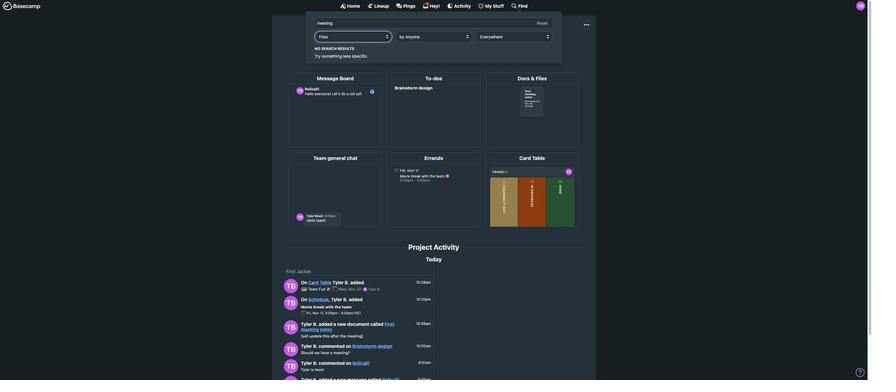 Task type: describe. For each thing, give the bounding box(es) containing it.
notes
[[320, 327, 332, 333]]

10:20am
[[417, 298, 431, 302]]

10:28am
[[417, 281, 431, 285]]

pst
[[355, 312, 361, 316]]

thinking
[[429, 41, 447, 46]]

something
[[322, 54, 342, 59]]

added for tyler b. added
[[351, 281, 364, 286]]

i
[[419, 41, 420, 46]]

specific.
[[352, 54, 368, 59]]

here!
[[315, 368, 324, 373]]

less
[[343, 54, 351, 59]]

tyler for tyler is here!
[[301, 368, 310, 373]]

[will
[[301, 334, 308, 339]]

2 of from the left
[[524, 41, 528, 46]]

create
[[336, 41, 350, 46]]

5:00pm
[[341, 312, 354, 316]]

first for first jacket let's create the first jacket of the company! i am thinking rabits and strips and colors! a lot of colors!
[[408, 27, 428, 39]]

first
[[359, 41, 368, 46]]

wed, nov 22
[[338, 287, 363, 292]]

jacket for first jacket
[[297, 270, 311, 275]]

no
[[315, 46, 321, 51]]

tyler black image for first meeting notes
[[284, 321, 298, 335]]

the left first
[[351, 41, 358, 46]]

no search results try something less specific.
[[315, 46, 368, 59]]

tyler up wed, at the left bottom
[[333, 281, 344, 286]]

called
[[371, 322, 384, 327]]

activity link
[[447, 3, 471, 9]]

17,
[[320, 312, 324, 316]]

,
[[329, 298, 330, 303]]

10:02am element
[[417, 344, 431, 349]]

1 of from the left
[[383, 41, 387, 46]]

main element
[[0, 0, 868, 63]]

tyler black image for schedule
[[284, 296, 298, 311]]

movie
[[301, 305, 313, 310]]

-
[[339, 312, 340, 316]]

card
[[308, 281, 319, 286]]

on card table tyler b. added
[[301, 281, 364, 286]]

b. for tyler b.
[[377, 288, 381, 292]]

lineup
[[375, 3, 389, 8]]

am
[[422, 41, 428, 46]]

have
[[321, 351, 329, 356]]

a for added
[[334, 322, 336, 327]]

tyler black image
[[284, 279, 298, 294]]

tyler is here!
[[301, 368, 324, 373]]

commented for brainstorm design
[[319, 344, 345, 350]]

first jacket let's create the first jacket of the company! i am thinking rabits and strips and colors! a lot of colors!
[[324, 27, 544, 46]]

22
[[357, 287, 361, 292]]

on for rollcall!
[[346, 361, 351, 366]]

brainstorm design link
[[353, 344, 393, 350]]

home link
[[340, 3, 360, 9]]

update
[[309, 334, 322, 339]]

on for brainstorm
[[346, 344, 351, 350]]

tyler b.
[[367, 288, 381, 292]]

after
[[331, 334, 339, 339]]

tyler black image for brainstorm design
[[284, 343, 298, 357]]

hey!
[[430, 3, 440, 8]]

project
[[409, 244, 432, 252]]

my
[[485, 3, 492, 8]]

b. for tyler b. added a new document called
[[313, 322, 318, 327]]

2 colors! from the left
[[529, 41, 544, 46]]

schedule link
[[308, 298, 329, 303]]

team fun
[[308, 287, 327, 292]]

tyler b. added a new document called
[[301, 322, 385, 327]]

search
[[321, 46, 337, 51]]

first jacket link
[[286, 270, 311, 275]]

tyler black image for rollcall!
[[284, 360, 298, 374]]

should we have a meeting?
[[301, 351, 350, 356]]

movie break with the team fri, nov 17, 3:00pm -     5:00pm pst
[[301, 305, 361, 316]]

let's
[[324, 41, 335, 46]]

first jacket
[[286, 270, 311, 275]]

rollcall!
[[353, 361, 370, 366]]

2 and from the left
[[484, 41, 492, 46]]

commented for rollcall!
[[319, 361, 345, 366]]

try
[[315, 54, 321, 59]]

9:50am element
[[418, 378, 431, 381]]

document
[[347, 322, 370, 327]]

jacket for first jacket let's create the first jacket of the company! i am thinking rabits and strips and colors! a lot of colors!
[[430, 27, 460, 39]]

meeting?
[[334, 351, 350, 356]]

meeting]
[[347, 334, 363, 339]]

meeting
[[301, 327, 319, 333]]

company!
[[397, 41, 418, 46]]

results
[[338, 46, 355, 51]]

try something less specific. alert
[[315, 46, 553, 59]]

with
[[325, 305, 334, 310]]

fri,
[[307, 312, 312, 316]]



Task type: locate. For each thing, give the bounding box(es) containing it.
[will update this after the meeting]
[[301, 334, 363, 339]]

on left card
[[301, 281, 307, 286]]

b. up the tyler is here!
[[313, 361, 318, 366]]

0 horizontal spatial first
[[286, 270, 296, 275]]

on up meeting?
[[346, 344, 351, 350]]

nov
[[349, 287, 356, 292], [313, 312, 319, 316]]

tyler for tyler b.
[[368, 288, 376, 292]]

on
[[346, 344, 351, 350], [346, 361, 351, 366]]

pings button
[[396, 3, 416, 9]]

b. for tyler b. commented on brainstorm design
[[313, 344, 318, 350]]

10:08am element
[[416, 322, 431, 327]]

first up the 'i'
[[408, 27, 428, 39]]

tyler b. commented on brainstorm design
[[301, 344, 393, 350]]

1 horizontal spatial first
[[385, 322, 395, 327]]

b. up we
[[313, 344, 318, 350]]

and
[[461, 41, 469, 46], [484, 41, 492, 46]]

0 horizontal spatial jacket
[[297, 270, 311, 275]]

none reset field inside main element
[[534, 19, 551, 27]]

the right after
[[340, 334, 346, 339]]

3:00pm
[[325, 312, 338, 316]]

a left new
[[334, 322, 336, 327]]

2 vertical spatial first
[[385, 322, 395, 327]]

colors! left a
[[493, 41, 508, 46]]

break
[[314, 305, 325, 310]]

tyler up is
[[301, 361, 312, 366]]

home
[[347, 3, 360, 8]]

new
[[337, 322, 346, 327]]

stuff
[[493, 3, 504, 8]]

1 horizontal spatial jacket
[[430, 27, 460, 39]]

on up movie
[[301, 298, 307, 303]]

nov inside movie break with the team fri, nov 17, 3:00pm -     5:00pm pst
[[313, 312, 319, 316]]

on for on card table tyler b. added
[[301, 281, 307, 286]]

1 commented from the top
[[319, 344, 345, 350]]

my stuff
[[485, 3, 504, 8]]

today
[[426, 257, 442, 263]]

activity
[[454, 3, 471, 8], [434, 244, 459, 252]]

team
[[342, 305, 352, 310]]

added down 22
[[349, 298, 363, 303]]

on for on schedule ,       tyler b. added
[[301, 298, 307, 303]]

the up -
[[335, 305, 341, 310]]

schedule
[[308, 298, 329, 303]]

should
[[301, 351, 314, 356]]

team
[[308, 287, 318, 292]]

first meeting notes link
[[301, 322, 395, 333]]

brainstorm
[[353, 344, 377, 350]]

commented up should we have a meeting?
[[319, 344, 345, 350]]

10:28am element
[[417, 281, 431, 285]]

b. for tyler b. commented on rollcall!
[[313, 361, 318, 366]]

0 vertical spatial on
[[301, 281, 307, 286]]

1 horizontal spatial and
[[484, 41, 492, 46]]

a
[[334, 322, 336, 327], [330, 351, 333, 356]]

first for first meeting notes
[[385, 322, 395, 327]]

is
[[311, 368, 314, 373]]

activity left my
[[454, 3, 471, 8]]

on schedule ,       tyler b. added
[[301, 298, 363, 303]]

b. up wed, nov 22
[[345, 281, 349, 286]]

b. up team
[[343, 298, 348, 303]]

wed,
[[338, 287, 348, 292]]

this
[[323, 334, 330, 339]]

tyler for tyler b. commented on brainstorm design
[[301, 344, 312, 350]]

tyler for tyler b. added a new document called
[[301, 322, 312, 327]]

0 vertical spatial jacket
[[430, 27, 460, 39]]

tyler left is
[[301, 368, 310, 373]]

0 vertical spatial activity
[[454, 3, 471, 8]]

tyler
[[333, 281, 344, 286], [368, 288, 376, 292], [331, 298, 342, 303], [301, 322, 312, 327], [301, 344, 312, 350], [301, 361, 312, 366], [301, 368, 310, 373]]

10:08am
[[416, 322, 431, 327]]

a
[[509, 41, 512, 46]]

b.
[[345, 281, 349, 286], [377, 288, 381, 292], [343, 298, 348, 303], [313, 322, 318, 327], [313, 344, 318, 350], [313, 361, 318, 366]]

commented down should we have a meeting?
[[319, 361, 345, 366]]

0 vertical spatial first
[[408, 27, 428, 39]]

0 vertical spatial a
[[334, 322, 336, 327]]

b. right 22
[[377, 288, 381, 292]]

tyler b. commented on rollcall!
[[301, 361, 370, 366]]

tyler right ,
[[331, 298, 342, 303]]

first meeting notes
[[301, 322, 395, 333]]

None reset field
[[534, 19, 551, 27]]

a for have
[[330, 351, 333, 356]]

colors! right lot
[[529, 41, 544, 46]]

1 vertical spatial on
[[346, 361, 351, 366]]

9:51am
[[419, 361, 431, 366]]

1 horizontal spatial nov
[[349, 287, 356, 292]]

find button
[[511, 3, 528, 9]]

1 vertical spatial on
[[301, 298, 307, 303]]

the left company! at top
[[389, 41, 396, 46]]

9:51am element
[[419, 361, 431, 366]]

first right called on the bottom
[[385, 322, 395, 327]]

of right lot
[[524, 41, 528, 46]]

rabits
[[448, 41, 460, 46]]

2 vertical spatial added
[[319, 322, 333, 327]]

tyler for tyler b. commented on rollcall!
[[301, 361, 312, 366]]

table
[[320, 281, 332, 286]]

first inside "first meeting notes"
[[385, 322, 395, 327]]

jacket
[[369, 41, 382, 46]]

added for ,       tyler b. added
[[349, 298, 363, 303]]

0 horizontal spatial and
[[461, 41, 469, 46]]

added down 17,
[[319, 322, 333, 327]]

1 vertical spatial jacket
[[297, 270, 311, 275]]

first up tyler black icon
[[286, 270, 296, 275]]

lineup link
[[367, 3, 389, 9]]

2 horizontal spatial first
[[408, 27, 428, 39]]

fun
[[319, 287, 326, 292]]

movie break with the team link
[[301, 305, 352, 310]]

1 vertical spatial added
[[349, 298, 363, 303]]

nov left 17,
[[313, 312, 319, 316]]

2 on from the top
[[301, 298, 307, 303]]

on down meeting?
[[346, 361, 351, 366]]

0 horizontal spatial of
[[383, 41, 387, 46]]

lot
[[513, 41, 522, 46]]

1 on from the top
[[301, 281, 307, 286]]

jacket up the thinking
[[430, 27, 460, 39]]

design
[[378, 344, 393, 350]]

the
[[351, 41, 358, 46], [389, 41, 396, 46], [335, 305, 341, 310], [340, 334, 346, 339]]

activity up today
[[434, 244, 459, 252]]

of right jacket
[[383, 41, 387, 46]]

the inside movie break with the team fri, nov 17, 3:00pm -     5:00pm pst
[[335, 305, 341, 310]]

1 on from the top
[[346, 344, 351, 350]]

1 and from the left
[[461, 41, 469, 46]]

we
[[315, 351, 320, 356]]

first for first jacket
[[286, 270, 296, 275]]

card table link
[[308, 281, 332, 286]]

a right have
[[330, 351, 333, 356]]

1 horizontal spatial a
[[334, 322, 336, 327]]

rollcall! link
[[353, 361, 370, 366]]

hey! button
[[423, 2, 440, 9]]

0 horizontal spatial nov
[[313, 312, 319, 316]]

people on this project element
[[446, 47, 463, 66]]

and right strips
[[484, 41, 492, 46]]

10:20am element
[[417, 298, 431, 302]]

added
[[351, 281, 364, 286], [349, 298, 363, 303], [319, 322, 333, 327]]

my stuff button
[[478, 3, 504, 9]]

1 horizontal spatial colors!
[[529, 41, 544, 46]]

tyler right 22
[[368, 288, 376, 292]]

pings
[[404, 3, 416, 8]]

2 on from the top
[[346, 361, 351, 366]]

1 vertical spatial activity
[[434, 244, 459, 252]]

and left strips
[[461, 41, 469, 46]]

switch accounts image
[[2, 1, 41, 11]]

jacket
[[430, 27, 460, 39], [297, 270, 311, 275]]

10:02am
[[417, 344, 431, 349]]

0 vertical spatial nov
[[349, 287, 356, 292]]

1 horizontal spatial of
[[524, 41, 528, 46]]

2 commented from the top
[[319, 361, 345, 366]]

0 horizontal spatial a
[[330, 351, 333, 356]]

1 vertical spatial nov
[[313, 312, 319, 316]]

colors!
[[493, 41, 508, 46], [529, 41, 544, 46]]

Search for… search field
[[315, 18, 553, 29]]

added up 22
[[351, 281, 364, 286]]

0 horizontal spatial colors!
[[493, 41, 508, 46]]

activity inside main element
[[454, 3, 471, 8]]

commented
[[319, 344, 345, 350], [319, 361, 345, 366]]

0 vertical spatial commented
[[319, 344, 345, 350]]

1 vertical spatial commented
[[319, 361, 345, 366]]

0 vertical spatial on
[[346, 344, 351, 350]]

strips
[[471, 41, 483, 46]]

tyler down fri,
[[301, 322, 312, 327]]

jacket up card
[[297, 270, 311, 275]]

first inside the first jacket let's create the first jacket of the company! i am thinking rabits and strips and colors! a lot of colors!
[[408, 27, 428, 39]]

project activity
[[409, 244, 459, 252]]

1 vertical spatial a
[[330, 351, 333, 356]]

1 colors! from the left
[[493, 41, 508, 46]]

0 vertical spatial added
[[351, 281, 364, 286]]

b. up update
[[313, 322, 318, 327]]

nov left 22
[[349, 287, 356, 292]]

find
[[518, 3, 528, 8]]

first
[[408, 27, 428, 39], [286, 270, 296, 275], [385, 322, 395, 327]]

tyler black image
[[857, 1, 866, 10], [363, 288, 367, 292], [284, 296, 298, 311], [284, 321, 298, 335], [284, 343, 298, 357], [284, 360, 298, 374]]

jacket inside the first jacket let's create the first jacket of the company! i am thinking rabits and strips and colors! a lot of colors!
[[430, 27, 460, 39]]

1 vertical spatial first
[[286, 270, 296, 275]]

tyler up 'should'
[[301, 344, 312, 350]]



Task type: vqa. For each thing, say whether or not it's contained in the screenshot.


